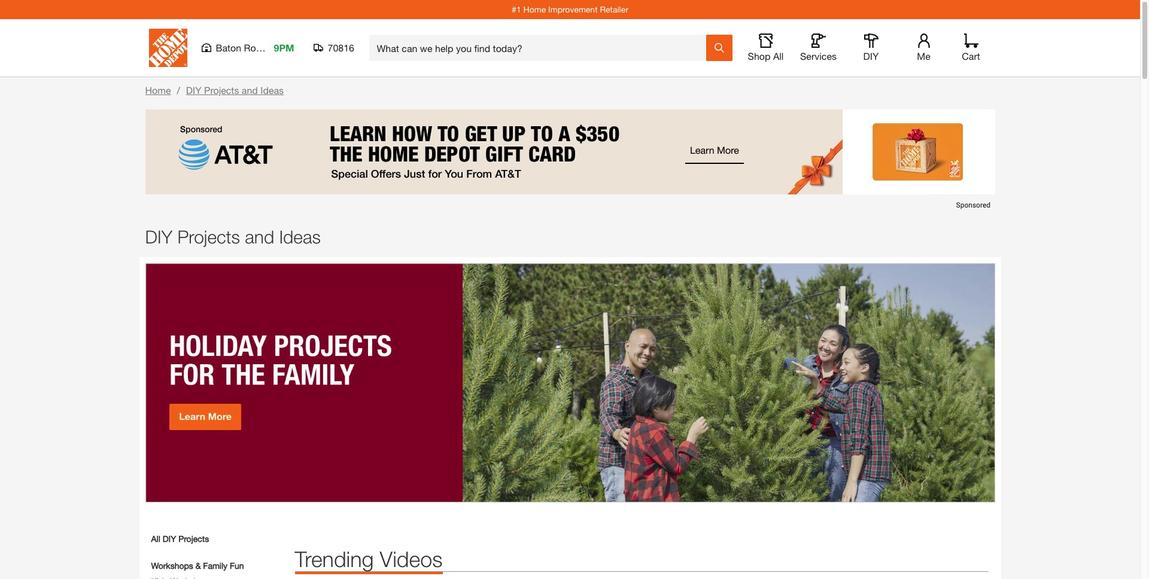 Task type: vqa. For each thing, say whether or not it's contained in the screenshot.
Workshops & Family Fun
yes



Task type: describe. For each thing, give the bounding box(es) containing it.
rouge
[[244, 42, 272, 53]]

&
[[196, 561, 201, 571]]

shop all button
[[747, 34, 785, 62]]

me button
[[905, 34, 943, 62]]

trending
[[295, 547, 374, 572]]

the home depot logo image
[[149, 29, 187, 67]]

0 vertical spatial and
[[242, 84, 258, 96]]

holiday projects for the family image
[[145, 263, 995, 503]]

#1
[[512, 4, 521, 14]]

shop all
[[748, 50, 784, 62]]

0 vertical spatial ideas
[[261, 84, 284, 96]]

baton
[[216, 42, 241, 53]]

#1 home improvement retailer
[[512, 4, 628, 14]]

2 vertical spatial projects
[[178, 534, 209, 544]]

videos
[[380, 547, 443, 572]]

improvement
[[548, 4, 598, 14]]

cart link
[[958, 34, 984, 62]]

9pm
[[274, 42, 294, 53]]

1 vertical spatial ideas
[[279, 226, 321, 247]]

1 vertical spatial home
[[145, 84, 171, 96]]

cart
[[962, 50, 980, 62]]

services button
[[799, 34, 838, 62]]

0 vertical spatial projects
[[204, 84, 239, 96]]



Task type: locate. For each thing, give the bounding box(es) containing it.
What can we help you find today? search field
[[377, 35, 705, 60]]

diy button
[[852, 34, 890, 62]]

all
[[773, 50, 784, 62], [151, 534, 160, 544]]

family
[[203, 561, 228, 571]]

fun
[[230, 561, 244, 571]]

0 vertical spatial home
[[524, 4, 546, 14]]

all right the shop
[[773, 50, 784, 62]]

0 vertical spatial diy projects and ideas
[[186, 84, 284, 96]]

70816 button
[[313, 42, 355, 54]]

trending videos
[[295, 547, 443, 572]]

all up 'workshops'
[[151, 534, 160, 544]]

1 horizontal spatial all
[[773, 50, 784, 62]]

1 vertical spatial and
[[245, 226, 274, 247]]

advertisement region
[[145, 110, 995, 214]]

home link
[[145, 84, 171, 96]]

home down the home depot logo
[[145, 84, 171, 96]]

services
[[800, 50, 837, 62]]

0 horizontal spatial home
[[145, 84, 171, 96]]

and
[[242, 84, 258, 96], [245, 226, 274, 247]]

workshops & family fun
[[151, 561, 244, 571]]

1 horizontal spatial home
[[524, 4, 546, 14]]

all inside 'shop all' button
[[773, 50, 784, 62]]

shop
[[748, 50, 771, 62]]

diy projects and ideas link
[[186, 84, 284, 96]]

diy projects and ideas
[[186, 84, 284, 96], [145, 226, 321, 247]]

all inside all diy projects link
[[151, 534, 160, 544]]

workshops
[[151, 561, 193, 571]]

workshops & family fun link
[[151, 560, 244, 572]]

all diy projects link
[[151, 533, 209, 545]]

1 vertical spatial diy projects and ideas
[[145, 226, 321, 247]]

1 vertical spatial projects
[[177, 226, 240, 247]]

me
[[917, 50, 931, 62]]

home right #1
[[524, 4, 546, 14]]

diy inside button
[[864, 50, 879, 62]]

retailer
[[600, 4, 628, 14]]

all diy projects
[[151, 534, 209, 544]]

home
[[524, 4, 546, 14], [145, 84, 171, 96]]

0 horizontal spatial all
[[151, 534, 160, 544]]

baton rouge 9pm
[[216, 42, 294, 53]]

70816
[[328, 42, 354, 53]]

0 vertical spatial all
[[773, 50, 784, 62]]

ideas
[[261, 84, 284, 96], [279, 226, 321, 247]]

projects
[[204, 84, 239, 96], [177, 226, 240, 247], [178, 534, 209, 544]]

1 vertical spatial all
[[151, 534, 160, 544]]

diy
[[864, 50, 879, 62], [186, 84, 201, 96], [145, 226, 172, 247], [163, 534, 176, 544]]



